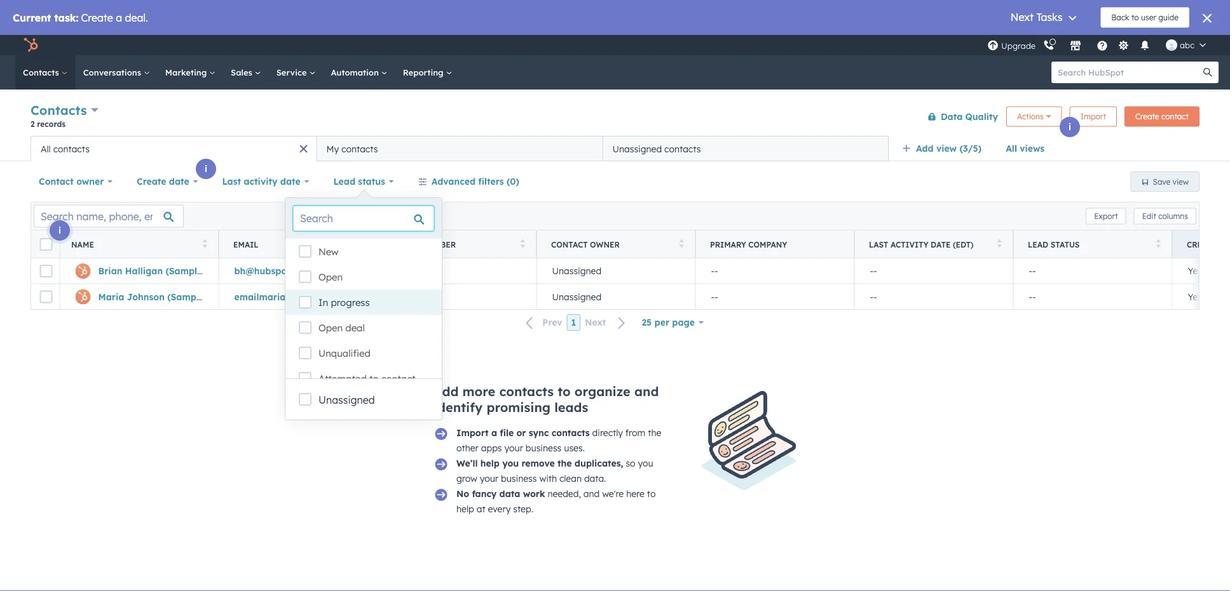 Task type: vqa. For each thing, say whether or not it's contained in the screenshot.
the bottommost Yesterday
yes



Task type: describe. For each thing, give the bounding box(es) containing it.
yesterday for emailmaria@hubspot.com
[[1188, 292, 1230, 303]]

press to sort. image for press to sort. 'element' associated with last activity date (edt)
[[997, 239, 1002, 248]]

press to sort. image for phone number
[[520, 239, 525, 248]]

add for add more contacts to organize and identify promising leads
[[434, 384, 459, 400]]

business inside directly from the other apps your business uses.
[[526, 443, 562, 454]]

we're
[[602, 489, 624, 500]]

create contact button
[[1125, 107, 1200, 127]]

1 press to sort. element from the left
[[203, 239, 207, 250]]

unassigned button for emailmaria@hubspot.com
[[537, 284, 696, 310]]

data
[[500, 489, 520, 500]]

your inside so you grow your business with clean data.
[[480, 474, 499, 485]]

settings link
[[1116, 38, 1132, 52]]

press to sort. image for contact owner
[[679, 239, 684, 248]]

primary company column header
[[696, 231, 855, 259]]

add more contacts to organize and identify promising leads
[[434, 384, 659, 416]]

prev button
[[518, 315, 567, 332]]

press to sort. element for email
[[361, 239, 366, 250]]

dat
[[1219, 240, 1230, 250]]

import for import
[[1081, 112, 1106, 121]]

at
[[477, 504, 486, 515]]

we'll help you remove the duplicates,
[[457, 458, 623, 470]]

all for all views
[[1006, 143, 1017, 154]]

bh@hubspot.com
[[234, 266, 312, 277]]

promising
[[487, 400, 551, 416]]

bh@hubspot.com button
[[219, 259, 378, 284]]

0 horizontal spatial contact
[[381, 373, 416, 385]]

(edt)
[[953, 240, 974, 250]]

step.
[[513, 504, 533, 515]]

conversations link
[[75, 55, 158, 90]]

uses.
[[564, 443, 585, 454]]

from
[[626, 428, 646, 439]]

25 per page
[[642, 317, 695, 328]]

filters
[[478, 176, 504, 187]]

emailmaria@hubspot.com
[[234, 292, 352, 303]]

more
[[463, 384, 495, 400]]

all views
[[1006, 143, 1045, 154]]

import for import a file or sync contacts
[[457, 428, 489, 439]]

contacts link
[[15, 55, 75, 90]]

25 per page button
[[634, 310, 712, 336]]

service link
[[269, 55, 323, 90]]

settings image
[[1118, 40, 1130, 52]]

add view (3/5) button
[[894, 136, 998, 162]]

lead status
[[1028, 240, 1080, 250]]

fancy
[[472, 489, 497, 500]]

1
[[571, 317, 576, 328]]

data.
[[584, 474, 606, 485]]

next button
[[581, 315, 634, 332]]

export
[[1094, 212, 1118, 221]]

my
[[327, 143, 339, 155]]

press to sort. element for contact owner
[[679, 239, 684, 250]]

view for add
[[937, 143, 957, 154]]

lead status
[[333, 176, 385, 187]]

pagination navigation
[[518, 315, 634, 332]]

open for open deal
[[319, 322, 343, 334]]

email
[[233, 240, 259, 250]]

create dat
[[1187, 240, 1230, 250]]

2
[[31, 119, 35, 129]]

search image
[[1204, 68, 1213, 77]]

i for the middle i button
[[205, 163, 207, 175]]

press to sort. element for lead status
[[1156, 239, 1161, 250]]

1 you from the left
[[502, 458, 519, 470]]

hubspot link
[[15, 38, 48, 53]]

johnson
[[127, 292, 165, 303]]

duplicates,
[[575, 458, 623, 470]]

owner inside contact owner popup button
[[76, 176, 104, 187]]

marketplaces button
[[1063, 35, 1089, 55]]

no fancy data work
[[457, 489, 545, 500]]

last activity date (edt)
[[869, 240, 974, 250]]

advanced filters (0) button
[[410, 169, 528, 195]]

primary company
[[710, 240, 787, 250]]

brian halligan (sample contact)
[[98, 266, 243, 277]]

Search search field
[[293, 206, 434, 231]]

all contacts button
[[31, 136, 317, 162]]

contact inside contact owner popup button
[[39, 176, 74, 187]]

unassigned contacts
[[613, 143, 701, 155]]

unassigned button for bh@hubspot.com
[[537, 259, 696, 284]]

in progress
[[319, 297, 370, 309]]

deal
[[345, 322, 365, 334]]

yesterday  for bh@hubspot.com
[[1188, 266, 1230, 277]]

i for top i button
[[1069, 121, 1071, 133]]

notifications image
[[1139, 41, 1151, 52]]

gary orlando image
[[1166, 39, 1178, 51]]

1 horizontal spatial contact owner
[[551, 240, 620, 250]]

every
[[488, 504, 511, 515]]

directly
[[592, 428, 623, 439]]

here
[[626, 489, 645, 500]]

we'll
[[457, 458, 478, 470]]

last for last activity date (edt)
[[869, 240, 889, 250]]

halligan
[[125, 266, 163, 277]]

contact) for emailmaria@hubspot.com
[[207, 292, 245, 303]]

a
[[491, 428, 497, 439]]

1 horizontal spatial i button
[[196, 159, 216, 179]]

edit columns button
[[1134, 208, 1197, 225]]

remove
[[522, 458, 555, 470]]

maria johnson (sample contact)
[[98, 292, 245, 303]]

calling icon image
[[1043, 40, 1055, 51]]

the inside directly from the other apps your business uses.
[[648, 428, 661, 439]]

grow
[[457, 474, 477, 485]]

status
[[358, 176, 385, 187]]

other
[[457, 443, 479, 454]]

so
[[626, 458, 636, 470]]

maria
[[98, 292, 124, 303]]

conversations
[[83, 67, 144, 78]]

upgrade
[[1001, 41, 1036, 51]]

no
[[457, 489, 469, 500]]

all contacts
[[41, 143, 90, 155]]

0 horizontal spatial i button
[[50, 221, 70, 241]]

my contacts button
[[317, 136, 603, 162]]

needed,
[[548, 489, 581, 500]]

service
[[276, 67, 309, 78]]

clean
[[560, 474, 582, 485]]

25
[[642, 317, 652, 328]]

(sample for johnson
[[167, 292, 204, 303]]

date inside last activity date popup button
[[280, 176, 301, 187]]

1 button
[[567, 315, 581, 331]]

press to sort. element for phone number
[[520, 239, 525, 250]]

help button
[[1092, 35, 1113, 55]]

0 vertical spatial i button
[[1060, 117, 1080, 137]]

press to sort. image for email
[[361, 239, 366, 248]]

needed, and we're here to help at every step.
[[457, 489, 656, 515]]

and inside needed, and we're here to help at every step.
[[584, 489, 600, 500]]

contacts for my contacts
[[342, 143, 378, 155]]

list box containing new
[[285, 239, 442, 392]]



Task type: locate. For each thing, give the bounding box(es) containing it.
0 horizontal spatial contact
[[39, 176, 74, 187]]

2 horizontal spatial create
[[1187, 240, 1217, 250]]

help
[[481, 458, 500, 470], [457, 504, 474, 515]]

0 horizontal spatial and
[[584, 489, 600, 500]]

menu containing abc
[[986, 35, 1215, 55]]

0 horizontal spatial you
[[502, 458, 519, 470]]

directly from the other apps your business uses.
[[457, 428, 661, 454]]

1 vertical spatial business
[[501, 474, 537, 485]]

contacts inside add more contacts to organize and identify promising leads
[[499, 384, 554, 400]]

0 horizontal spatial last
[[222, 176, 241, 187]]

1 horizontal spatial you
[[638, 458, 653, 470]]

organize
[[575, 384, 631, 400]]

i down all contacts button
[[205, 163, 207, 175]]

last left the 'activity'
[[869, 240, 889, 250]]

import a file or sync contacts
[[457, 428, 590, 439]]

1 horizontal spatial import
[[1081, 112, 1106, 121]]

create date
[[137, 176, 189, 187]]

0 horizontal spatial date
[[169, 176, 189, 187]]

contacts inside button
[[53, 143, 90, 155]]

1 vertical spatial contact owner
[[551, 240, 620, 250]]

brian halligan (sample contact) link
[[98, 266, 243, 277]]

press to sort. image for lead status
[[1156, 239, 1161, 248]]

0 horizontal spatial view
[[937, 143, 957, 154]]

sales
[[231, 67, 255, 78]]

you left remove
[[502, 458, 519, 470]]

3 press to sort. image from the left
[[679, 239, 684, 248]]

i button
[[1060, 117, 1080, 137], [196, 159, 216, 179], [50, 221, 70, 241]]

3 press to sort. element from the left
[[520, 239, 525, 250]]

2 date from the left
[[280, 176, 301, 187]]

you
[[502, 458, 519, 470], [638, 458, 653, 470]]

0 horizontal spatial contact owner
[[39, 176, 104, 187]]

(sample down brian halligan (sample contact) link
[[167, 292, 204, 303]]

emailmaria@hubspot.com button
[[219, 284, 378, 310]]

0 vertical spatial add
[[916, 143, 934, 154]]

0 vertical spatial yesterday
[[1188, 266, 1230, 277]]

1 horizontal spatial owner
[[590, 240, 620, 250]]

2 you from the left
[[638, 458, 653, 470]]

1 vertical spatial import
[[457, 428, 489, 439]]

help down apps
[[481, 458, 500, 470]]

i down contact owner popup button on the top of the page
[[58, 225, 61, 236]]

upgrade image
[[988, 40, 999, 52]]

1 horizontal spatial add
[[916, 143, 934, 154]]

1 horizontal spatial contact
[[1162, 112, 1189, 121]]

contacts for all contacts
[[53, 143, 90, 155]]

progress
[[331, 297, 370, 309]]

open down new
[[319, 272, 343, 284]]

1 open from the top
[[319, 272, 343, 284]]

your
[[505, 443, 523, 454], [480, 474, 499, 485]]

0 vertical spatial contact owner
[[39, 176, 104, 187]]

abc
[[1180, 40, 1195, 50]]

1 vertical spatial last
[[869, 240, 889, 250]]

2 horizontal spatial to
[[647, 489, 656, 500]]

date right activity
[[280, 176, 301, 187]]

0 vertical spatial contact
[[39, 176, 74, 187]]

0 vertical spatial lead
[[333, 176, 355, 187]]

all views link
[[998, 136, 1053, 162]]

lead for lead status
[[1028, 240, 1049, 250]]

you right so
[[638, 458, 653, 470]]

per
[[655, 317, 670, 328]]

6 press to sort. element from the left
[[1156, 239, 1161, 250]]

1 horizontal spatial date
[[280, 176, 301, 187]]

-- button
[[1014, 259, 1172, 284], [378, 284, 537, 310], [1014, 284, 1172, 310]]

2 vertical spatial create
[[1187, 240, 1217, 250]]

unassigned
[[613, 143, 662, 155], [552, 266, 602, 277], [552, 292, 602, 303], [319, 394, 375, 407]]

2 records
[[31, 119, 66, 129]]

2 unassigned button from the top
[[537, 284, 696, 310]]

create down search hubspot search field
[[1136, 112, 1159, 121]]

1 vertical spatial the
[[558, 458, 572, 470]]

data quality
[[941, 111, 998, 122]]

date down all contacts button
[[169, 176, 189, 187]]

all down 2 records
[[41, 143, 51, 155]]

create inside button
[[1136, 112, 1159, 121]]

1 date from the left
[[169, 176, 189, 187]]

business
[[526, 443, 562, 454], [501, 474, 537, 485]]

--
[[711, 266, 718, 277], [870, 266, 877, 277], [1029, 266, 1036, 277], [393, 292, 400, 303], [711, 292, 718, 303], [870, 292, 877, 303], [1029, 292, 1036, 303]]

1 vertical spatial help
[[457, 504, 474, 515]]

create left dat
[[1187, 240, 1217, 250]]

import up other
[[457, 428, 489, 439]]

0 vertical spatial create
[[1136, 112, 1159, 121]]

2 yesterday from the top
[[1188, 292, 1230, 303]]

0 vertical spatial contacts
[[23, 67, 61, 78]]

create for create contact
[[1136, 112, 1159, 121]]

page
[[672, 317, 695, 328]]

sync
[[529, 428, 549, 439]]

attempted
[[319, 373, 367, 385]]

all for all contacts
[[41, 143, 51, 155]]

1 press to sort. image from the left
[[361, 239, 366, 248]]

0 horizontal spatial all
[[41, 143, 51, 155]]

create for create date
[[137, 176, 166, 187]]

1 horizontal spatial create
[[1136, 112, 1159, 121]]

1 horizontal spatial to
[[558, 384, 571, 400]]

1 vertical spatial contact
[[381, 373, 416, 385]]

open left deal
[[319, 322, 343, 334]]

views
[[1020, 143, 1045, 154]]

0 horizontal spatial lead
[[333, 176, 355, 187]]

press to sort. image for sixth press to sort. 'element' from right
[[203, 239, 207, 248]]

0 horizontal spatial i
[[58, 225, 61, 236]]

1 vertical spatial open
[[319, 322, 343, 334]]

columns
[[1159, 212, 1188, 221]]

0 horizontal spatial import
[[457, 428, 489, 439]]

list box
[[285, 239, 442, 392]]

1 vertical spatial your
[[480, 474, 499, 485]]

0 vertical spatial open
[[319, 272, 343, 284]]

1 yesterday from the top
[[1188, 266, 1230, 277]]

0 vertical spatial yesterday 
[[1188, 266, 1230, 277]]

import inside import "button"
[[1081, 112, 1106, 121]]

help inside needed, and we're here to help at every step.
[[457, 504, 474, 515]]

all left views
[[1006, 143, 1017, 154]]

2 all from the left
[[41, 143, 51, 155]]

2 press to sort. element from the left
[[361, 239, 366, 250]]

view left (3/5)
[[937, 143, 957, 154]]

prev
[[543, 317, 562, 329]]

view for save
[[1173, 177, 1189, 187]]

lead inside popup button
[[333, 176, 355, 187]]

yesterday
[[1188, 266, 1230, 277], [1188, 292, 1230, 303]]

press to sort. image left email
[[203, 239, 207, 248]]

press to sort. element for last activity date (edt)
[[997, 239, 1002, 250]]

1 press to sort. image from the left
[[203, 239, 207, 248]]

help down "no" at the left
[[457, 504, 474, 515]]

number
[[422, 240, 456, 250]]

work
[[523, 489, 545, 500]]

actions button
[[1007, 107, 1062, 127]]

phone
[[392, 240, 420, 250]]

contact owner button
[[31, 169, 121, 195]]

i button right create date
[[196, 159, 216, 179]]

1 vertical spatial i button
[[196, 159, 216, 179]]

so you grow your business with clean data.
[[457, 458, 653, 485]]

0 horizontal spatial to
[[369, 373, 379, 385]]

0 vertical spatial last
[[222, 176, 241, 187]]

0 vertical spatial the
[[648, 428, 661, 439]]

the right from
[[648, 428, 661, 439]]

0 horizontal spatial help
[[457, 504, 474, 515]]

all
[[1006, 143, 1017, 154], [41, 143, 51, 155]]

date
[[931, 240, 951, 250]]

import button
[[1070, 107, 1117, 127]]

contacts banner
[[31, 100, 1200, 136]]

all inside all contacts button
[[41, 143, 51, 155]]

attempted to contact
[[319, 373, 416, 385]]

last
[[222, 176, 241, 187], [869, 240, 889, 250]]

add inside add more contacts to organize and identify promising leads
[[434, 384, 459, 400]]

to right here
[[647, 489, 656, 500]]

2 vertical spatial i button
[[50, 221, 70, 241]]

1 horizontal spatial help
[[481, 458, 500, 470]]

press to sort. image
[[361, 239, 366, 248], [520, 239, 525, 248], [679, 239, 684, 248], [1156, 239, 1161, 248]]

contacts for unassigned contacts
[[665, 143, 701, 155]]

0 vertical spatial owner
[[76, 176, 104, 187]]

4 press to sort. element from the left
[[679, 239, 684, 250]]

0 vertical spatial your
[[505, 443, 523, 454]]

2 horizontal spatial i button
[[1060, 117, 1080, 137]]

save
[[1153, 177, 1171, 187]]

0 vertical spatial contact)
[[205, 266, 243, 277]]

create for create dat
[[1187, 240, 1217, 250]]

yesterday for bh@hubspot.com
[[1188, 266, 1230, 277]]

your down file
[[505, 443, 523, 454]]

create contact
[[1136, 112, 1189, 121]]

and inside add more contacts to organize and identify promising leads
[[635, 384, 659, 400]]

yesterday 
[[1188, 266, 1230, 277], [1188, 292, 1230, 303]]

add inside popup button
[[916, 143, 934, 154]]

1 vertical spatial create
[[137, 176, 166, 187]]

1 vertical spatial (sample
[[167, 292, 204, 303]]

1 vertical spatial yesterday 
[[1188, 292, 1230, 303]]

0 vertical spatial import
[[1081, 112, 1106, 121]]

yesterday  for emailmaria@hubspot.com
[[1188, 292, 1230, 303]]

1 horizontal spatial contact
[[551, 240, 588, 250]]

2 open from the top
[[319, 322, 343, 334]]

contact) for bh@hubspot.com
[[205, 266, 243, 277]]

i for leftmost i button
[[58, 225, 61, 236]]

0 vertical spatial and
[[635, 384, 659, 400]]

view right save
[[1173, 177, 1189, 187]]

activity
[[244, 176, 278, 187]]

i button right actions
[[1060, 117, 1080, 137]]

bh@hubspot.com link
[[234, 266, 312, 277]]

the up clean
[[558, 458, 572, 470]]

1 horizontal spatial the
[[648, 428, 661, 439]]

1 unassigned button from the top
[[537, 259, 696, 284]]

1 vertical spatial contacts
[[31, 102, 87, 118]]

2 horizontal spatial i
[[1069, 121, 1071, 133]]

your up fancy
[[480, 474, 499, 485]]

and down the data.
[[584, 489, 600, 500]]

lead for lead status
[[333, 176, 355, 187]]

(sample for halligan
[[166, 266, 202, 277]]

0 vertical spatial i
[[1069, 121, 1071, 133]]

i right the actions popup button
[[1069, 121, 1071, 133]]

0 horizontal spatial your
[[480, 474, 499, 485]]

1 vertical spatial lead
[[1028, 240, 1049, 250]]

1 horizontal spatial lead
[[1028, 240, 1049, 250]]

contact) down bh@hubspot.com link
[[207, 292, 245, 303]]

1 horizontal spatial press to sort. image
[[997, 239, 1002, 248]]

press to sort. element
[[203, 239, 207, 250], [361, 239, 366, 250], [520, 239, 525, 250], [679, 239, 684, 250], [997, 239, 1002, 250], [1156, 239, 1161, 250]]

1 horizontal spatial your
[[505, 443, 523, 454]]

contact inside the create contact button
[[1162, 112, 1189, 121]]

-- button for emailmaria@hubspot.com
[[1014, 284, 1172, 310]]

1 horizontal spatial last
[[869, 240, 889, 250]]

1 horizontal spatial all
[[1006, 143, 1017, 154]]

contact owner inside popup button
[[39, 176, 104, 187]]

open
[[319, 272, 343, 284], [319, 322, 343, 334]]

-- button for bh@hubspot.com
[[1014, 259, 1172, 284]]

unassigned inside button
[[613, 143, 662, 155]]

0 horizontal spatial add
[[434, 384, 459, 400]]

apps
[[481, 443, 502, 454]]

last for last activity date
[[222, 176, 241, 187]]

1 vertical spatial contact)
[[207, 292, 245, 303]]

1 horizontal spatial view
[[1173, 177, 1189, 187]]

1 vertical spatial contact
[[551, 240, 588, 250]]

1 vertical spatial i
[[205, 163, 207, 175]]

press to sort. image
[[203, 239, 207, 248], [997, 239, 1002, 248]]

help image
[[1097, 41, 1108, 52]]

0 vertical spatial view
[[937, 143, 957, 154]]

1 vertical spatial view
[[1173, 177, 1189, 187]]

2 yesterday  from the top
[[1188, 292, 1230, 303]]

view inside popup button
[[937, 143, 957, 154]]

hubspot image
[[23, 38, 38, 53]]

5 press to sort. element from the left
[[997, 239, 1002, 250]]

2 vertical spatial i
[[58, 225, 61, 236]]

and
[[635, 384, 659, 400], [584, 489, 600, 500]]

reporting
[[403, 67, 446, 78]]

with
[[539, 474, 557, 485]]

view inside button
[[1173, 177, 1189, 187]]

contacts inside popup button
[[31, 102, 87, 118]]

0 horizontal spatial the
[[558, 458, 572, 470]]

contacts button
[[31, 101, 99, 120]]

to right the attempted
[[369, 373, 379, 385]]

0 horizontal spatial owner
[[76, 176, 104, 187]]

1 vertical spatial add
[[434, 384, 459, 400]]

i button left name
[[50, 221, 70, 241]]

last left activity
[[222, 176, 241, 187]]

0 vertical spatial contact
[[1162, 112, 1189, 121]]

contacts up records
[[31, 102, 87, 118]]

1 horizontal spatial i
[[205, 163, 207, 175]]

advanced
[[432, 176, 476, 187]]

last activity date button
[[214, 169, 318, 195]]

phone number
[[392, 240, 456, 250]]

0 vertical spatial business
[[526, 443, 562, 454]]

search button
[[1197, 62, 1219, 83]]

1 yesterday  from the top
[[1188, 266, 1230, 277]]

last inside popup button
[[222, 176, 241, 187]]

marketing link
[[158, 55, 223, 90]]

marketplaces image
[[1070, 41, 1082, 52]]

0 horizontal spatial create
[[137, 176, 166, 187]]

1 vertical spatial yesterday
[[1188, 292, 1230, 303]]

data quality button
[[919, 104, 999, 129]]

1 vertical spatial and
[[584, 489, 600, 500]]

0 horizontal spatial press to sort. image
[[203, 239, 207, 248]]

menu
[[986, 35, 1215, 55]]

1 vertical spatial owner
[[590, 240, 620, 250]]

business up data
[[501, 474, 537, 485]]

to left organize
[[558, 384, 571, 400]]

last activity date
[[222, 176, 301, 187]]

lead
[[333, 176, 355, 187], [1028, 240, 1049, 250]]

date inside create date popup button
[[169, 176, 189, 187]]

1 all from the left
[[1006, 143, 1017, 154]]

your inside directly from the other apps your business uses.
[[505, 443, 523, 454]]

sales link
[[223, 55, 269, 90]]

save view button
[[1131, 172, 1200, 192]]

4 press to sort. image from the left
[[1156, 239, 1161, 248]]

unqualified
[[319, 348, 371, 360]]

you inside so you grow your business with clean data.
[[638, 458, 653, 470]]

(sample up maria johnson (sample contact) link
[[166, 266, 202, 277]]

to inside needed, and we're here to help at every step.
[[647, 489, 656, 500]]

next
[[585, 317, 606, 329]]

(sample
[[166, 266, 202, 277], [167, 292, 204, 303]]

marketing
[[165, 67, 209, 78]]

add left (3/5)
[[916, 143, 934, 154]]

0 vertical spatial help
[[481, 458, 500, 470]]

add view (3/5)
[[916, 143, 982, 154]]

business up "we'll help you remove the duplicates,"
[[526, 443, 562, 454]]

business inside so you grow your business with clean data.
[[501, 474, 537, 485]]

press to sort. image right (edt)
[[997, 239, 1002, 248]]

contacts down hubspot link at the top of the page
[[23, 67, 61, 78]]

create date button
[[128, 169, 206, 195]]

add left more
[[434, 384, 459, 400]]

2 press to sort. image from the left
[[520, 239, 525, 248]]

2 press to sort. image from the left
[[997, 239, 1002, 248]]

or
[[517, 428, 526, 439]]

contact) down email
[[205, 266, 243, 277]]

create inside popup button
[[137, 176, 166, 187]]

open deal
[[319, 322, 365, 334]]

Search HubSpot search field
[[1052, 62, 1207, 83]]

1 horizontal spatial and
[[635, 384, 659, 400]]

import down search hubspot search field
[[1081, 112, 1106, 121]]

advanced filters (0)
[[432, 176, 519, 187]]

and up from
[[635, 384, 659, 400]]

to inside add more contacts to organize and identify promising leads
[[558, 384, 571, 400]]

open for open
[[319, 272, 343, 284]]

add for add view (3/5)
[[916, 143, 934, 154]]

0 vertical spatial (sample
[[166, 266, 202, 277]]

date
[[169, 176, 189, 187], [280, 176, 301, 187]]

all inside all views link
[[1006, 143, 1017, 154]]

Search name, phone, email addresses, or company search field
[[34, 205, 184, 228]]

create down all contacts button
[[137, 176, 166, 187]]



